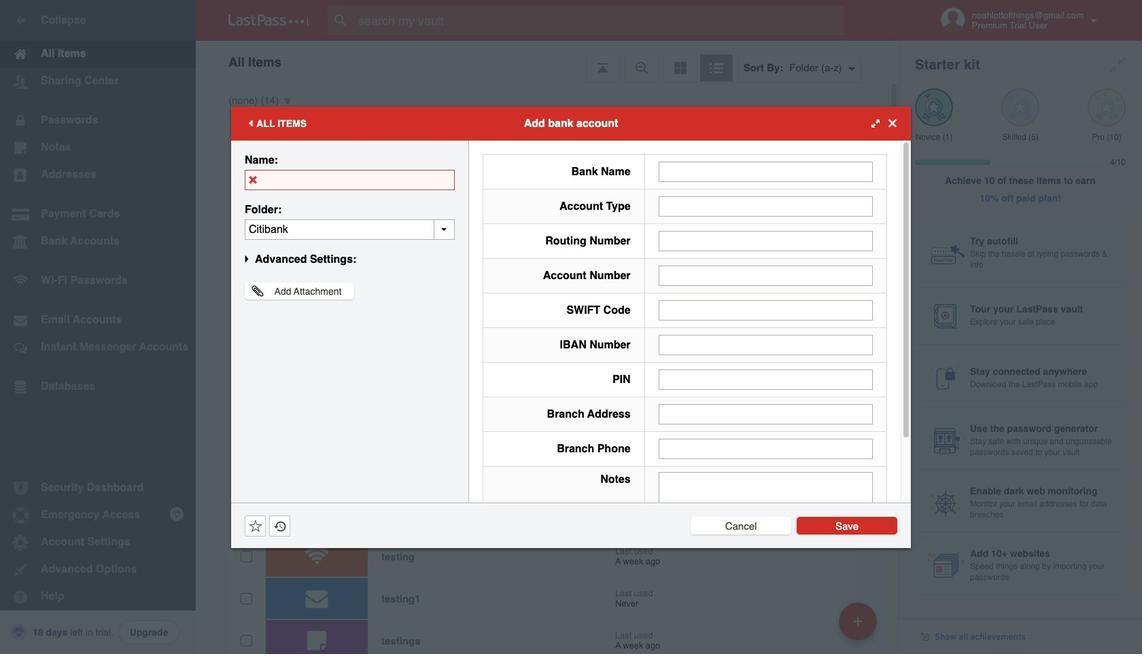 Task type: locate. For each thing, give the bounding box(es) containing it.
dialog
[[231, 106, 911, 565]]

None text field
[[245, 219, 455, 240], [659, 231, 873, 251], [659, 266, 873, 286], [659, 300, 873, 321], [659, 335, 873, 355], [659, 370, 873, 390], [659, 404, 873, 425], [659, 439, 873, 459], [659, 472, 873, 557], [245, 219, 455, 240], [659, 231, 873, 251], [659, 266, 873, 286], [659, 300, 873, 321], [659, 335, 873, 355], [659, 370, 873, 390], [659, 404, 873, 425], [659, 439, 873, 459], [659, 472, 873, 557]]

None text field
[[659, 161, 873, 182], [245, 170, 455, 190], [659, 196, 873, 217], [659, 161, 873, 182], [245, 170, 455, 190], [659, 196, 873, 217]]

vault options navigation
[[196, 41, 899, 82]]



Task type: vqa. For each thing, say whether or not it's contained in the screenshot.
the Vault options navigation
yes



Task type: describe. For each thing, give the bounding box(es) containing it.
main navigation navigation
[[0, 0, 196, 655]]

Search search field
[[328, 5, 871, 35]]

search my vault text field
[[328, 5, 871, 35]]

lastpass image
[[228, 14, 309, 27]]

new item image
[[853, 617, 863, 627]]

new item navigation
[[834, 599, 885, 655]]



